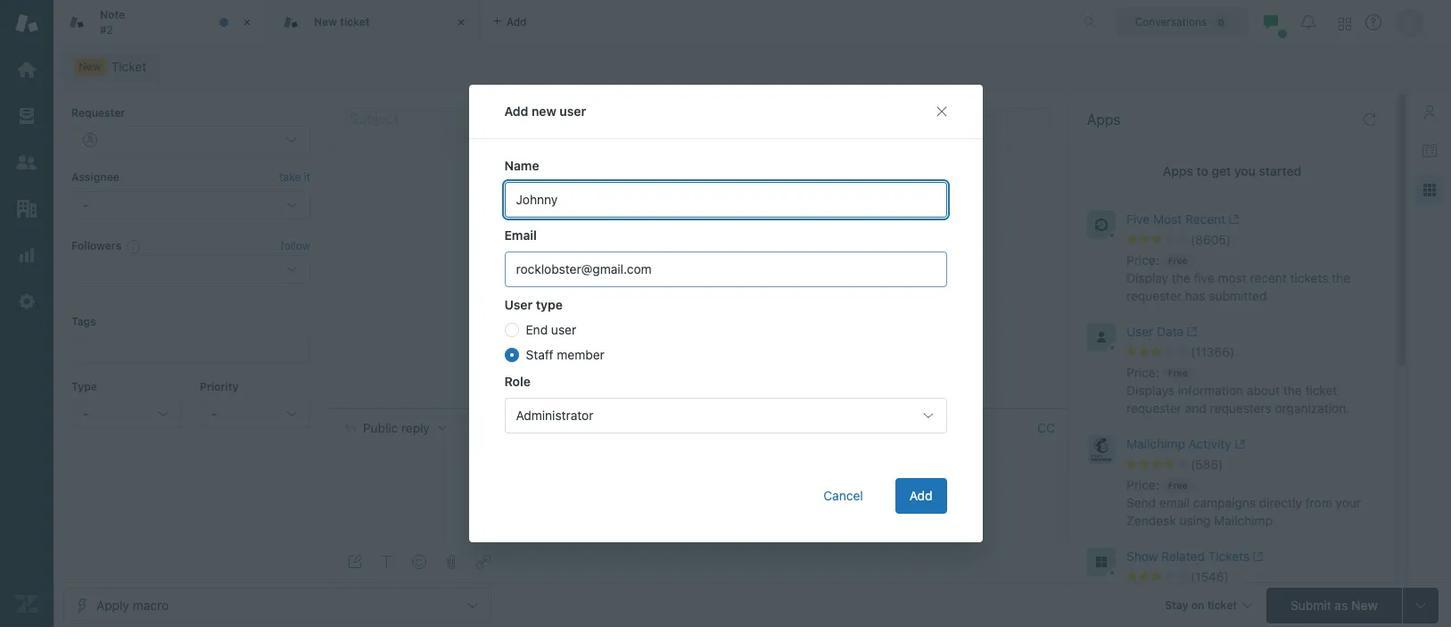 Task type: vqa. For each thing, say whether or not it's contained in the screenshot.
agent
no



Task type: locate. For each thing, give the bounding box(es) containing it.
1 vertical spatial price:
[[1127, 365, 1160, 380]]

apps
[[1088, 112, 1121, 128], [1163, 163, 1194, 178]]

ticket inside price: free displays information about the ticket requester and requesters organization.
[[1306, 383, 1338, 398]]

(opens in a new tab) image up (11366)
[[1184, 327, 1198, 337]]

views image
[[15, 104, 38, 128]]

display
[[1127, 270, 1169, 286]]

1 horizontal spatial user
[[1127, 324, 1154, 339]]

new inside tab
[[314, 15, 337, 28]]

2 vertical spatial new
[[1352, 597, 1379, 613]]

using
[[1180, 513, 1211, 528]]

-
[[83, 406, 89, 421], [211, 406, 217, 421]]

price: inside price: free display the five most recent tickets the requester has submitted
[[1127, 253, 1160, 268]]

user left the type
[[505, 297, 533, 312]]

0 horizontal spatial mailchimp
[[1127, 436, 1186, 452]]

0 horizontal spatial ticket
[[340, 15, 370, 28]]

- button down type
[[71, 400, 182, 428]]

2 vertical spatial price:
[[1127, 477, 1160, 493]]

price: up the displays
[[1127, 365, 1160, 380]]

email
[[505, 228, 537, 243]]

close image
[[238, 13, 256, 31], [452, 13, 470, 31]]

mailchimp activity image
[[1088, 435, 1116, 464]]

0 horizontal spatial apps
[[1088, 112, 1121, 128]]

0 horizontal spatial user
[[505, 297, 533, 312]]

recent
[[1186, 211, 1226, 227]]

1 vertical spatial mailchimp
[[1215, 513, 1273, 528]]

follow
[[281, 239, 311, 253]]

mailchimp inside the price: free send email campaigns directly from your zendesk using mailchimp
[[1215, 513, 1273, 528]]

note
[[100, 8, 125, 22]]

new for new
[[79, 60, 102, 73]]

new ticket tab
[[268, 0, 482, 45]]

2 - from the left
[[211, 406, 217, 421]]

price: free display the five most recent tickets the requester has submitted
[[1127, 253, 1351, 303]]

0 horizontal spatial - button
[[71, 400, 182, 428]]

0 vertical spatial add
[[505, 104, 529, 119]]

4 stars. 585 reviews. element
[[1127, 457, 1385, 473]]

1 vertical spatial requester
[[1127, 401, 1182, 416]]

zendesk image
[[15, 593, 38, 616]]

user inside dialog
[[505, 297, 533, 312]]

1 free from the top
[[1169, 255, 1188, 266]]

0 horizontal spatial close image
[[238, 13, 256, 31]]

related
[[1162, 549, 1206, 564]]

new
[[314, 15, 337, 28], [79, 60, 102, 73], [1352, 597, 1379, 613]]

Public reply composer text field
[[337, 447, 1049, 484]]

0 horizontal spatial the
[[1172, 270, 1191, 286]]

1 horizontal spatial mailchimp
[[1215, 513, 1273, 528]]

free
[[1169, 255, 1188, 266], [1169, 368, 1188, 378], [1169, 480, 1188, 491]]

1 horizontal spatial ticket
[[1306, 383, 1338, 398]]

free inside price: free display the five most recent tickets the requester has submitted
[[1169, 255, 1188, 266]]

1 horizontal spatial - button
[[200, 400, 311, 428]]

follow button
[[281, 238, 311, 254]]

- down type
[[83, 406, 89, 421]]

name
[[505, 158, 540, 173]]

1 horizontal spatial new
[[314, 15, 337, 28]]

free up the displays
[[1169, 368, 1188, 378]]

the up organization. on the bottom of page
[[1284, 383, 1303, 398]]

user
[[560, 104, 586, 119], [551, 322, 577, 337]]

price: inside the price: free send email campaigns directly from your zendesk using mailchimp
[[1127, 477, 1160, 493]]

1 horizontal spatial close image
[[452, 13, 470, 31]]

user for user type
[[505, 297, 533, 312]]

zendesk support image
[[15, 12, 38, 35]]

new inside secondary element
[[79, 60, 102, 73]]

user data link
[[1127, 323, 1353, 344]]

2 - button from the left
[[200, 400, 311, 428]]

0 vertical spatial user
[[560, 104, 586, 119]]

0 vertical spatial requester
[[1127, 288, 1182, 303]]

add new user
[[505, 104, 586, 119]]

about
[[1247, 383, 1281, 398]]

(opens in a new tab) image
[[1226, 214, 1240, 225], [1184, 327, 1198, 337], [1250, 552, 1264, 562]]

0 vertical spatial new
[[314, 15, 337, 28]]

(opens in a new tab) image
[[1232, 439, 1246, 450]]

0 vertical spatial free
[[1169, 255, 1188, 266]]

- for type
[[83, 406, 89, 421]]

note #2
[[100, 8, 125, 36]]

add right cancel
[[910, 488, 933, 503]]

0 vertical spatial price:
[[1127, 253, 1160, 268]]

started
[[1260, 163, 1302, 178]]

1 vertical spatial user
[[1127, 324, 1154, 339]]

user left data
[[1127, 324, 1154, 339]]

take it
[[280, 171, 311, 184]]

user for user data
[[1127, 324, 1154, 339]]

(opens in a new tab) image inside the user data link
[[1184, 327, 1198, 337]]

0 vertical spatial user
[[505, 297, 533, 312]]

1 vertical spatial (opens in a new tab) image
[[1184, 327, 1198, 337]]

1 close image from the left
[[238, 13, 256, 31]]

directly
[[1260, 495, 1303, 510]]

3 price: from the top
[[1127, 477, 1160, 493]]

Name field
[[505, 182, 947, 218]]

take it button
[[280, 169, 311, 187]]

requester inside price: free display the five most recent tickets the requester has submitted
[[1127, 288, 1182, 303]]

most
[[1154, 211, 1183, 227]]

get
[[1212, 163, 1232, 178]]

0 horizontal spatial (opens in a new tab) image
[[1184, 327, 1198, 337]]

(opens in a new tab) image inside the five most recent link
[[1226, 214, 1240, 225]]

1 vertical spatial ticket
[[1306, 383, 1338, 398]]

1 - from the left
[[83, 406, 89, 421]]

cancel button
[[810, 478, 878, 514]]

1 vertical spatial new
[[79, 60, 102, 73]]

free inside the price: free send email campaigns directly from your zendesk using mailchimp
[[1169, 480, 1188, 491]]

0 vertical spatial ticket
[[340, 15, 370, 28]]

1 price: from the top
[[1127, 253, 1160, 268]]

2 requester from the top
[[1127, 401, 1182, 416]]

apps for apps to get you started
[[1163, 163, 1194, 178]]

add button
[[896, 478, 947, 514]]

2 free from the top
[[1169, 368, 1188, 378]]

end
[[526, 322, 548, 337]]

1 vertical spatial add
[[910, 488, 933, 503]]

the up has
[[1172, 270, 1191, 286]]

0 horizontal spatial new
[[79, 60, 102, 73]]

2 horizontal spatial the
[[1332, 270, 1351, 286]]

close image inside new ticket tab
[[452, 13, 470, 31]]

add attachment image
[[444, 555, 459, 569]]

take
[[280, 171, 301, 184]]

2 price: from the top
[[1127, 365, 1160, 380]]

tickets
[[1291, 270, 1329, 286]]

0 horizontal spatial add
[[505, 104, 529, 119]]

price:
[[1127, 253, 1160, 268], [1127, 365, 1160, 380], [1127, 477, 1160, 493]]

2 close image from the left
[[452, 13, 470, 31]]

1 requester from the top
[[1127, 288, 1182, 303]]

user up staff member
[[551, 322, 577, 337]]

2 horizontal spatial new
[[1352, 597, 1379, 613]]

3 free from the top
[[1169, 480, 1188, 491]]

2 vertical spatial free
[[1169, 480, 1188, 491]]

ticket
[[340, 15, 370, 28], [1306, 383, 1338, 398]]

1 horizontal spatial apps
[[1163, 163, 1194, 178]]

None field
[[497, 419, 1031, 437]]

insert emojis image
[[412, 555, 427, 569]]

(opens in a new tab) image up (8605)
[[1226, 214, 1240, 225]]

cc button
[[1038, 420, 1056, 436]]

(opens in a new tab) image up 3 stars. 1546 reviews. element
[[1250, 552, 1264, 562]]

(opens in a new tab) image inside show related tickets link
[[1250, 552, 1264, 562]]

the
[[1172, 270, 1191, 286], [1332, 270, 1351, 286], [1284, 383, 1303, 398]]

0 horizontal spatial -
[[83, 406, 89, 421]]

free up email
[[1169, 480, 1188, 491]]

show related tickets link
[[1127, 548, 1353, 569]]

add inside button
[[910, 488, 933, 503]]

requester down the displays
[[1127, 401, 1182, 416]]

- down priority
[[211, 406, 217, 421]]

user
[[505, 297, 533, 312], [1127, 324, 1154, 339]]

add for add
[[910, 488, 933, 503]]

add
[[505, 104, 529, 119], [910, 488, 933, 503]]

staff
[[526, 347, 554, 362]]

main element
[[0, 0, 54, 627]]

mailchimp
[[1127, 436, 1186, 452], [1215, 513, 1273, 528]]

information
[[1179, 383, 1244, 398]]

user right 'new'
[[560, 104, 586, 119]]

add left 'new'
[[505, 104, 529, 119]]

price: inside price: free displays information about the ticket requester and requesters organization.
[[1127, 365, 1160, 380]]

you
[[1235, 163, 1256, 178]]

1 - button from the left
[[71, 400, 182, 428]]

0 vertical spatial apps
[[1088, 112, 1121, 128]]

priority
[[200, 380, 239, 393]]

knowledge image
[[1423, 144, 1438, 158]]

most
[[1219, 270, 1247, 286]]

#2
[[100, 23, 113, 36]]

the right tickets
[[1332, 270, 1351, 286]]

2 horizontal spatial (opens in a new tab) image
[[1250, 552, 1264, 562]]

tab
[[54, 0, 268, 45]]

Subject field
[[346, 108, 1052, 129]]

requester
[[1127, 288, 1182, 303], [1127, 401, 1182, 416]]

0 vertical spatial (opens in a new tab) image
[[1226, 214, 1240, 225]]

apps for apps
[[1088, 112, 1121, 128]]

2 vertical spatial (opens in a new tab) image
[[1250, 552, 1264, 562]]

free inside price: free displays information about the ticket requester and requesters organization.
[[1169, 368, 1188, 378]]

conversations button
[[1116, 8, 1248, 36]]

- button for priority
[[200, 400, 311, 428]]

1 vertical spatial user
[[551, 322, 577, 337]]

format text image
[[380, 555, 394, 569]]

new
[[532, 104, 557, 119]]

(opens in a new tab) image for show related tickets
[[1250, 552, 1264, 562]]

submit
[[1291, 597, 1332, 613]]

1 horizontal spatial add
[[910, 488, 933, 503]]

1 horizontal spatial -
[[211, 406, 217, 421]]

(585)
[[1191, 457, 1224, 472]]

price: up display
[[1127, 253, 1160, 268]]

1 vertical spatial free
[[1169, 368, 1188, 378]]

1 horizontal spatial (opens in a new tab) image
[[1226, 214, 1240, 225]]

1 vertical spatial apps
[[1163, 163, 1194, 178]]

add new user dialog
[[469, 85, 983, 543]]

- button
[[71, 400, 182, 428], [200, 400, 311, 428]]

requester down display
[[1127, 288, 1182, 303]]

free up display
[[1169, 255, 1188, 266]]

mailchimp down campaigns
[[1215, 513, 1273, 528]]

mailchimp down and
[[1127, 436, 1186, 452]]

- button down priority
[[200, 400, 311, 428]]

price: for send
[[1127, 477, 1160, 493]]

1 horizontal spatial the
[[1284, 383, 1303, 398]]

price: up send
[[1127, 477, 1160, 493]]

(1546)
[[1191, 569, 1230, 584]]

ticket inside new ticket tab
[[340, 15, 370, 28]]



Task type: describe. For each thing, give the bounding box(es) containing it.
five
[[1127, 211, 1150, 227]]

zendesk products image
[[1339, 17, 1352, 30]]

administrator
[[516, 408, 594, 423]]

tabs tab list
[[54, 0, 1065, 45]]

show related tickets
[[1127, 549, 1250, 564]]

- button for type
[[71, 400, 182, 428]]

five most recent link
[[1127, 211, 1353, 232]]

tab containing note
[[54, 0, 268, 45]]

admin image
[[15, 290, 38, 313]]

show
[[1127, 549, 1159, 564]]

recent
[[1251, 270, 1288, 286]]

add link (cmd k) image
[[477, 555, 491, 569]]

as
[[1335, 597, 1349, 613]]

price: free send email campaigns directly from your zendesk using mailchimp
[[1127, 477, 1362, 528]]

close modal image
[[935, 104, 949, 119]]

price: for display
[[1127, 253, 1160, 268]]

data
[[1158, 324, 1184, 339]]

Email field
[[505, 252, 947, 287]]

secondary element
[[54, 49, 1452, 85]]

submitted
[[1210, 288, 1268, 303]]

the inside price: free displays information about the ticket requester and requesters organization.
[[1284, 383, 1303, 398]]

administrator button
[[505, 398, 947, 434]]

add for add new user
[[505, 104, 529, 119]]

draft mode image
[[348, 555, 362, 569]]

type
[[71, 380, 97, 393]]

cancel
[[824, 488, 864, 503]]

free for email
[[1169, 480, 1188, 491]]

staff member
[[526, 347, 605, 362]]

customers image
[[15, 151, 38, 174]]

displays
[[1127, 383, 1175, 398]]

zendesk
[[1127, 513, 1177, 528]]

reporting image
[[15, 244, 38, 267]]

to
[[472, 420, 486, 435]]

- for priority
[[211, 406, 217, 421]]

requester inside price: free displays information about the ticket requester and requesters organization.
[[1127, 401, 1182, 416]]

has
[[1186, 288, 1206, 303]]

five most recent image
[[1088, 211, 1116, 239]]

(11366)
[[1191, 344, 1235, 360]]

activity
[[1189, 436, 1232, 452]]

five most recent
[[1127, 211, 1226, 227]]

user type
[[505, 297, 563, 312]]

customer context image
[[1423, 104, 1438, 119]]

3 stars. 1546 reviews. element
[[1127, 569, 1385, 585]]

free for information
[[1169, 368, 1188, 378]]

and
[[1186, 401, 1207, 416]]

3 stars. 8605 reviews. element
[[1127, 232, 1385, 248]]

apps image
[[1423, 183, 1438, 197]]

to
[[1197, 163, 1209, 178]]

get started image
[[15, 58, 38, 81]]

organization.
[[1276, 401, 1350, 416]]

(opens in a new tab) image for five most recent
[[1226, 214, 1240, 225]]

assignee
[[71, 171, 119, 184]]

new ticket
[[314, 15, 370, 28]]

end user
[[526, 322, 577, 337]]

member
[[557, 347, 605, 362]]

conversations
[[1136, 15, 1208, 28]]

price: for displays
[[1127, 365, 1160, 380]]

type
[[536, 297, 563, 312]]

from
[[1306, 495, 1333, 510]]

3 stars. 11366 reviews. element
[[1127, 344, 1385, 360]]

new for new ticket
[[314, 15, 337, 28]]

five
[[1194, 270, 1215, 286]]

mailchimp activity
[[1127, 436, 1232, 452]]

tags
[[71, 315, 96, 329]]

get help image
[[1366, 14, 1382, 30]]

campaigns
[[1194, 495, 1256, 510]]

role
[[505, 374, 531, 389]]

(8605)
[[1191, 232, 1232, 247]]

free for the
[[1169, 255, 1188, 266]]

it
[[304, 171, 311, 184]]

user data image
[[1088, 323, 1116, 352]]

cc
[[1038, 420, 1056, 435]]

send
[[1127, 495, 1157, 510]]

your
[[1336, 495, 1362, 510]]

tickets
[[1209, 549, 1250, 564]]

organizations image
[[15, 197, 38, 220]]

user data
[[1127, 324, 1184, 339]]

apps to get you started
[[1163, 163, 1302, 178]]

0 vertical spatial mailchimp
[[1127, 436, 1186, 452]]

email
[[1160, 495, 1190, 510]]

mailchimp activity link
[[1127, 435, 1353, 457]]

new link
[[62, 54, 158, 79]]

price: free displays information about the ticket requester and requesters organization.
[[1127, 365, 1350, 416]]

requesters
[[1211, 401, 1272, 416]]

submit as new
[[1291, 597, 1379, 613]]

show related tickets image
[[1088, 548, 1116, 576]]

(opens in a new tab) image for user data
[[1184, 327, 1198, 337]]



